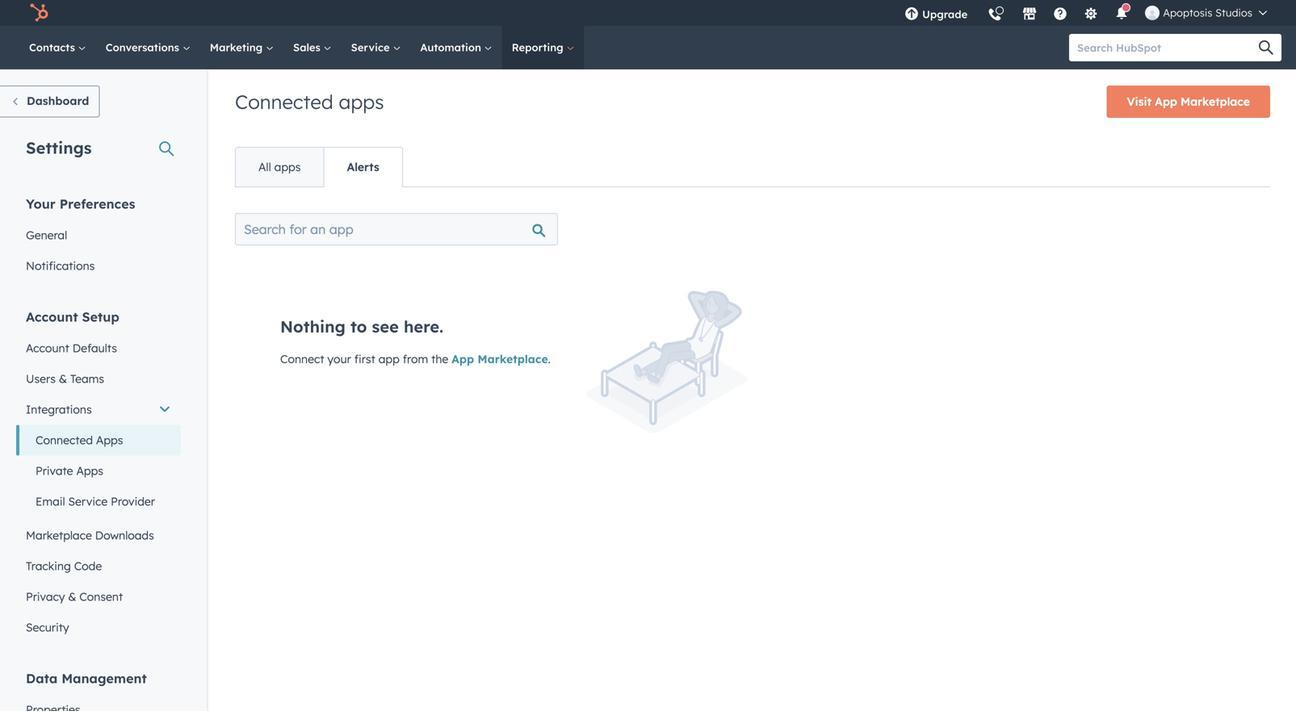 Task type: describe. For each thing, give the bounding box(es) containing it.
all
[[258, 160, 271, 174]]

contacts link
[[19, 26, 96, 69]]

sales
[[293, 41, 324, 54]]

dashboard
[[27, 94, 89, 108]]

marketplace downloads link
[[16, 521, 181, 551]]

integrations
[[26, 403, 92, 417]]

alerts
[[347, 160, 379, 174]]

marketplace inside "link"
[[1181, 94, 1250, 109]]

settings
[[26, 138, 92, 158]]

& for privacy
[[68, 590, 76, 604]]

email service provider link
[[16, 487, 181, 517]]

apps for all apps
[[274, 160, 301, 174]]

data management element
[[16, 670, 181, 712]]

help image
[[1053, 7, 1068, 22]]

setup
[[82, 309, 119, 325]]

general
[[26, 228, 67, 242]]

to
[[350, 317, 367, 337]]

security
[[26, 621, 69, 635]]

tracking
[[26, 559, 71, 573]]

hubspot link
[[19, 3, 61, 23]]

management
[[62, 671, 147, 687]]

security link
[[16, 613, 181, 643]]

.
[[548, 352, 551, 366]]

account defaults link
[[16, 333, 181, 364]]

conversations
[[106, 41, 182, 54]]

nothing
[[280, 317, 346, 337]]

settings link
[[1074, 0, 1108, 26]]

visit
[[1127, 94, 1152, 109]]

nothing to see here.
[[280, 317, 443, 337]]

account for account setup
[[26, 309, 78, 325]]

apoptosis
[[1163, 6, 1213, 19]]

first
[[354, 352, 375, 366]]

notifications link
[[16, 251, 181, 281]]

app
[[379, 352, 400, 366]]

help button
[[1047, 0, 1074, 26]]

marketplaces button
[[1013, 0, 1047, 26]]

alerts link
[[323, 148, 402, 187]]

service inside account setup element
[[68, 495, 108, 509]]

& for users
[[59, 372, 67, 386]]

account for account defaults
[[26, 341, 69, 355]]

apps for connected apps
[[339, 90, 384, 114]]

notifications
[[26, 259, 95, 273]]

marketing link
[[200, 26, 284, 69]]

account defaults
[[26, 341, 117, 355]]

email
[[36, 495, 65, 509]]

users & teams
[[26, 372, 104, 386]]

studios
[[1216, 6, 1253, 19]]

private
[[36, 464, 73, 478]]

contacts
[[29, 41, 78, 54]]

here.
[[404, 317, 443, 337]]

your
[[327, 352, 351, 366]]

reporting link
[[502, 26, 584, 69]]

privacy
[[26, 590, 65, 604]]

hubspot image
[[29, 3, 48, 23]]

visit app marketplace
[[1127, 94, 1250, 109]]

apoptosis studios
[[1163, 6, 1253, 19]]

email service provider
[[36, 495, 155, 509]]

private apps
[[36, 464, 103, 478]]

tab list containing all apps
[[235, 147, 403, 187]]



Task type: locate. For each thing, give the bounding box(es) containing it.
1 horizontal spatial &
[[68, 590, 76, 604]]

connected
[[235, 90, 333, 114], [36, 433, 93, 447]]

1 vertical spatial apps
[[274, 160, 301, 174]]

app
[[1155, 94, 1177, 109], [452, 352, 474, 366]]

app inside nothing to see here. tab panel
[[452, 352, 474, 366]]

Search for an app search field
[[235, 213, 558, 246]]

apps down service link
[[339, 90, 384, 114]]

the
[[431, 352, 448, 366]]

app right visit
[[1155, 94, 1177, 109]]

tara schultz image
[[1145, 6, 1160, 20]]

private apps link
[[16, 456, 181, 487]]

1 vertical spatial apps
[[76, 464, 103, 478]]

code
[[74, 559, 102, 573]]

provider
[[111, 495, 155, 509]]

consent
[[79, 590, 123, 604]]

notifications image
[[1115, 7, 1129, 22]]

apps down integrations button
[[96, 433, 123, 447]]

integrations button
[[16, 395, 181, 425]]

Search HubSpot search field
[[1069, 34, 1267, 61]]

& right the users on the left bottom of the page
[[59, 372, 67, 386]]

connected for connected apps
[[36, 433, 93, 447]]

data management
[[26, 671, 147, 687]]

see
[[372, 317, 399, 337]]

account
[[26, 309, 78, 325], [26, 341, 69, 355]]

all apps
[[258, 160, 301, 174]]

account setup element
[[16, 308, 181, 643]]

& right privacy
[[68, 590, 76, 604]]

2 horizontal spatial marketplace
[[1181, 94, 1250, 109]]

service down private apps link
[[68, 495, 108, 509]]

users
[[26, 372, 56, 386]]

search image
[[1259, 40, 1274, 55]]

menu
[[895, 0, 1277, 32]]

0 horizontal spatial service
[[68, 495, 108, 509]]

apps for connected apps
[[96, 433, 123, 447]]

dashboard link
[[0, 86, 100, 118]]

automation link
[[411, 26, 502, 69]]

0 horizontal spatial apps
[[274, 160, 301, 174]]

1 horizontal spatial apps
[[339, 90, 384, 114]]

0 vertical spatial service
[[351, 41, 393, 54]]

0 vertical spatial &
[[59, 372, 67, 386]]

service link
[[341, 26, 411, 69]]

marketing
[[210, 41, 266, 54]]

users & teams link
[[16, 364, 181, 395]]

marketplaces image
[[1023, 7, 1037, 22]]

all apps link
[[236, 148, 323, 187]]

data
[[26, 671, 58, 687]]

2 vertical spatial marketplace
[[26, 529, 92, 543]]

apps for private apps
[[76, 464, 103, 478]]

marketplace
[[1181, 94, 1250, 109], [478, 352, 548, 366], [26, 529, 92, 543]]

upgrade image
[[905, 7, 919, 22]]

downloads
[[95, 529, 154, 543]]

0 vertical spatial apps
[[339, 90, 384, 114]]

1 vertical spatial app
[[452, 352, 474, 366]]

your
[[26, 196, 56, 212]]

2 account from the top
[[26, 341, 69, 355]]

upgrade
[[922, 8, 968, 21]]

apps
[[339, 90, 384, 114], [274, 160, 301, 174]]

0 horizontal spatial connected
[[36, 433, 93, 447]]

account setup
[[26, 309, 119, 325]]

1 horizontal spatial service
[[351, 41, 393, 54]]

teams
[[70, 372, 104, 386]]

tab list
[[235, 147, 403, 187]]

0 horizontal spatial marketplace
[[26, 529, 92, 543]]

account up the users on the left bottom of the page
[[26, 341, 69, 355]]

1 horizontal spatial app
[[1155, 94, 1177, 109]]

1 account from the top
[[26, 309, 78, 325]]

connected down sales
[[235, 90, 333, 114]]

connected apps
[[235, 90, 384, 114]]

privacy & consent
[[26, 590, 123, 604]]

1 vertical spatial marketplace
[[478, 352, 548, 366]]

1 horizontal spatial connected
[[235, 90, 333, 114]]

visit app marketplace link
[[1107, 86, 1270, 118]]

app right the
[[452, 352, 474, 366]]

tracking code link
[[16, 551, 181, 582]]

calling icon button
[[981, 2, 1009, 25]]

marketplace right the
[[478, 352, 548, 366]]

general link
[[16, 220, 181, 251]]

defaults
[[72, 341, 117, 355]]

0 vertical spatial connected
[[235, 90, 333, 114]]

connected apps link
[[16, 425, 181, 456]]

0 horizontal spatial app
[[452, 352, 474, 366]]

0 vertical spatial apps
[[96, 433, 123, 447]]

preferences
[[60, 196, 135, 212]]

connected up private apps
[[36, 433, 93, 447]]

conversations link
[[96, 26, 200, 69]]

notifications button
[[1108, 0, 1136, 26]]

menu containing apoptosis studios
[[895, 0, 1277, 32]]

connected apps
[[36, 433, 123, 447]]

connect
[[280, 352, 324, 366]]

apps up email service provider
[[76, 464, 103, 478]]

marketplace inside account setup element
[[26, 529, 92, 543]]

app marketplace link
[[452, 352, 548, 366]]

service
[[351, 41, 393, 54], [68, 495, 108, 509]]

settings image
[[1084, 7, 1099, 22]]

apps
[[96, 433, 123, 447], [76, 464, 103, 478]]

privacy & consent link
[[16, 582, 181, 613]]

app inside "link"
[[1155, 94, 1177, 109]]

connect your first app from the app marketplace .
[[280, 352, 551, 366]]

marketplace up the tracking code
[[26, 529, 92, 543]]

0 vertical spatial account
[[26, 309, 78, 325]]

tracking code
[[26, 559, 102, 573]]

marketplace inside nothing to see here. tab panel
[[478, 352, 548, 366]]

calling icon image
[[988, 8, 1002, 23]]

1 vertical spatial connected
[[36, 433, 93, 447]]

0 vertical spatial marketplace
[[1181, 94, 1250, 109]]

account up account defaults
[[26, 309, 78, 325]]

apoptosis studios button
[[1136, 0, 1277, 26]]

1 vertical spatial &
[[68, 590, 76, 604]]

1 vertical spatial service
[[68, 495, 108, 509]]

connected inside connected apps link
[[36, 433, 93, 447]]

0 horizontal spatial &
[[59, 372, 67, 386]]

sales link
[[284, 26, 341, 69]]

apps right all
[[274, 160, 301, 174]]

service right sales link
[[351, 41, 393, 54]]

reporting
[[512, 41, 567, 54]]

your preferences element
[[16, 195, 181, 281]]

automation
[[420, 41, 484, 54]]

marketplace downloads
[[26, 529, 154, 543]]

&
[[59, 372, 67, 386], [68, 590, 76, 604]]

connected for connected apps
[[235, 90, 333, 114]]

1 vertical spatial account
[[26, 341, 69, 355]]

your preferences
[[26, 196, 135, 212]]

from
[[403, 352, 428, 366]]

nothing to see here. tab panel
[[235, 187, 1270, 492]]

1 horizontal spatial marketplace
[[478, 352, 548, 366]]

marketplace down the search hubspot search field
[[1181, 94, 1250, 109]]

0 vertical spatial app
[[1155, 94, 1177, 109]]

search button
[[1251, 34, 1282, 61]]



Task type: vqa. For each thing, say whether or not it's contained in the screenshot.
Pagination "navigation" at the top of the page
no



